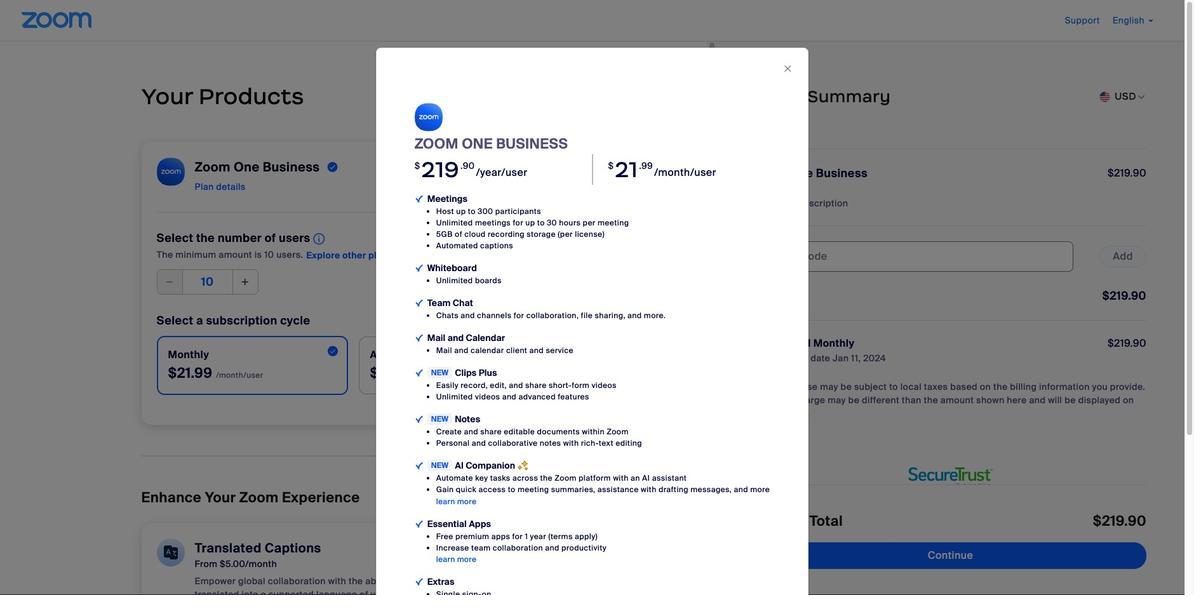 Task type: describe. For each thing, give the bounding box(es) containing it.
and up new ai companion
[[472, 438, 486, 449]]

assistant
[[652, 473, 687, 484]]

notes
[[455, 414, 481, 425]]

apply)
[[575, 532, 598, 542]]

of inside application
[[265, 231, 276, 246]]

tasks
[[490, 473, 511, 484]]

minimum
[[176, 249, 216, 261]]

with inside empower global collaboration with the ability to view automated captions translated into a supported language of your choice
[[328, 576, 346, 587]]

whiteboard unlimited boards
[[427, 262, 502, 286]]

success image
[[327, 159, 338, 175]]

the inside the automate key tasks across the zoom platform with an ai assistant gain quick access to meeting summaries, assistance with drafting messages, and more learn more
[[540, 473, 553, 484]]

2 horizontal spatial business
[[816, 166, 868, 181]]

empower global collaboration with the ability to view automated captions translated into a supported language of your choice
[[195, 576, 515, 595]]

based
[[951, 381, 978, 393]]

view
[[405, 576, 425, 587]]

collaboration inside empower global collaboration with the ability to view automated captions translated into a supported language of your choice
[[268, 576, 326, 587]]

and inside your purchase may be subject to local taxes based on the billing information you provide. the final charge may be different than the amount shown here and will be displayed on your invoice.
[[1030, 395, 1046, 406]]

support link
[[1065, 15, 1100, 26]]

taxes
[[924, 381, 948, 393]]

the inside application
[[196, 231, 215, 246]]

captions inside empower global collaboration with the ability to view automated captions translated into a supported language of your choice
[[477, 576, 515, 587]]

the minimum amount is 10 users. explore other plans
[[157, 249, 393, 261]]

zoom up plan details button
[[195, 159, 231, 175]]

zoom one image
[[157, 158, 185, 186]]

zoom inside new notes create and share editable documents within zoom personal and collaborative notes with rich-text editing
[[607, 427, 629, 437]]

access
[[479, 485, 506, 495]]

essential
[[427, 518, 467, 530]]

code
[[803, 250, 828, 263]]

messages,
[[691, 485, 732, 495]]

create
[[436, 427, 462, 437]]

1 horizontal spatial videos
[[592, 381, 617, 391]]

meetings
[[427, 193, 468, 205]]

to left 30 at the top left of page
[[537, 218, 545, 228]]

assistance
[[598, 485, 639, 495]]

monthly subscription
[[755, 198, 848, 209]]

than
[[902, 395, 922, 406]]

select the number of users application
[[157, 230, 325, 248]]

learn more button for gain quick access to meeting summaries, assistance with drafting messages, and more
[[436, 496, 477, 508]]

for for chat
[[514, 311, 524, 321]]

invoice.
[[776, 408, 810, 419]]

sharing,
[[595, 311, 626, 321]]

(per
[[558, 229, 573, 240]]

chats
[[436, 311, 459, 321]]

editable
[[504, 427, 535, 437]]

collaboration inside essential apps free premium apps for 1 year (terms apply) increase team collaboration and productivity learn more
[[493, 543, 543, 553]]

learn inside essential apps free premium apps for 1 year (terms apply) increase team collaboration and productivity learn more
[[436, 555, 455, 565]]

captions
[[265, 540, 321, 557]]

ai inside the automate key tasks across the zoom platform with an ai assistant gain quick access to meeting summaries, assistance with drafting messages, and more learn more
[[642, 473, 650, 484]]

select for select a subscription cycle
[[157, 314, 193, 329]]

the inside your purchase may be subject to local taxes based on the billing information you provide. the final charge may be different than the amount shown here and will be displayed on your invoice.
[[755, 395, 771, 406]]

and right mail
[[454, 346, 469, 356]]

of inside empower global collaboration with the ability to view automated captions translated into a supported language of your choice
[[360, 589, 368, 595]]

easily
[[436, 381, 459, 391]]

1 horizontal spatial zoom one business
[[415, 135, 568, 153]]

within
[[582, 427, 605, 437]]

2 horizontal spatial zoom one business
[[755, 166, 868, 181]]

be left subject
[[841, 381, 852, 393]]

editing
[[616, 438, 642, 449]]

displayed
[[1079, 395, 1121, 406]]

to left 300
[[468, 206, 476, 217]]

be down information
[[1065, 395, 1076, 406]]

file
[[581, 311, 593, 321]]

$ for 21
[[608, 160, 614, 172]]

.99
[[639, 160, 653, 172]]

essential apps free premium apps for 1 year (terms apply) increase team collaboration and productivity learn more
[[427, 518, 607, 565]]

users
[[279, 231, 310, 246]]

other
[[343, 250, 366, 261]]

with down assistant at the right bottom of the page
[[641, 485, 657, 495]]

storage
[[527, 229, 556, 240]]

different
[[862, 395, 900, 406]]

users.
[[277, 249, 303, 261]]

channels
[[477, 311, 512, 321]]

calendar
[[466, 332, 505, 344]]

unlimited inside "meetings host up to 300 participants unlimited meetings for up to 30 hours per meeting 5gb of cloud recording storage (per license) automated captions"
[[436, 218, 473, 228]]

and left the more.
[[628, 311, 642, 321]]

today's total
[[755, 512, 843, 531]]

0 horizontal spatial business
[[263, 159, 320, 175]]

explore other plans button
[[306, 249, 393, 262]]

team
[[427, 297, 451, 309]]

translated
[[195, 540, 262, 557]]

form
[[572, 381, 590, 391]]

order summary
[[755, 86, 891, 107]]

ability
[[366, 576, 392, 587]]

plan
[[195, 181, 214, 193]]

continue button
[[755, 543, 1147, 569]]

zoom one billing cycle option group
[[157, 336, 551, 396]]

1 horizontal spatial monthly
[[814, 337, 855, 350]]

unlimited
[[436, 276, 473, 286]]

calendar
[[471, 346, 504, 356]]

the inside the minimum amount is 10 users. explore other plans
[[157, 249, 173, 261]]

meetings
[[475, 218, 511, 228]]

your inside empower global collaboration with the ability to view automated captions translated into a supported language of your choice
[[371, 589, 390, 595]]

and down edit,
[[502, 392, 517, 402]]

0 horizontal spatial up
[[456, 206, 466, 217]]

21
[[615, 156, 638, 184]]

empower
[[195, 576, 236, 587]]

amount inside your purchase may be subject to local taxes based on the billing information you provide. the final charge may be different than the amount shown here and will be displayed on your invoice.
[[941, 395, 974, 406]]

client
[[506, 346, 528, 356]]

30
[[547, 218, 557, 228]]

your inside your purchase may be subject to local taxes based on the billing information you provide. the final charge may be different than the amount shown here and will be displayed on your invoice.
[[755, 408, 774, 419]]

subject
[[855, 381, 887, 393]]

1 horizontal spatial your products
[[426, 90, 500, 102]]

$5.00/month
[[220, 559, 277, 570]]

summary
[[808, 86, 891, 107]]

new clips plus easily record, edit, and share short-form videos unlimited videos and advanced features
[[431, 367, 617, 402]]

add for left add button
[[522, 544, 540, 556]]

coupon
[[762, 250, 800, 263]]

share inside new notes create and share editable documents within zoom personal and collaborative notes with rich-text editing
[[481, 427, 502, 437]]

edit,
[[490, 381, 507, 391]]

1 horizontal spatial business
[[496, 135, 568, 153]]

2024
[[864, 353, 886, 364]]

with up 'assistance'
[[613, 473, 629, 484]]

more.
[[644, 311, 666, 321]]

local
[[901, 381, 922, 393]]

documents
[[537, 427, 580, 437]]

clips
[[455, 367, 477, 379]]

.90
[[461, 160, 475, 172]]

shown
[[977, 395, 1005, 406]]

1
[[525, 532, 528, 542]]

support
[[1065, 15, 1100, 26]]

translated captions from $5.00/month
[[195, 540, 321, 570]]

0 horizontal spatial one
[[234, 159, 260, 175]]

automated inside "meetings host up to 300 participants unlimited meetings for up to 30 hours per meeting 5gb of cloud recording storage (per license) automated captions"
[[436, 241, 478, 251]]

0 horizontal spatial monthly
[[755, 198, 790, 209]]

charge inside your purchase may be subject to local taxes based on the billing information you provide. the final charge may be different than the amount shown here and will be displayed on your invoice.
[[795, 395, 826, 406]]

(terms
[[549, 532, 573, 542]]

zoom one biz select the number of users 10 increase image
[[240, 273, 251, 291]]

enhance
[[141, 489, 202, 507]]

team
[[472, 543, 491, 553]]

0 vertical spatial may
[[820, 381, 839, 393]]

mail and calendar mail and calendar client and service
[[427, 332, 574, 356]]

0 horizontal spatial zoom one business
[[195, 159, 320, 175]]

of inside "meetings host up to 300 participants unlimited meetings for up to 30 hours per meeting 5gb of cloud recording storage (per license) automated captions"
[[455, 229, 463, 240]]

to inside your purchase may be subject to local taxes based on the billing information you provide. the final charge may be different than the amount shown here and will be displayed on your invoice.
[[890, 381, 898, 393]]

0 vertical spatial ai
[[455, 460, 464, 471]]



Task type: vqa. For each thing, say whether or not it's contained in the screenshot.
New Ai Companion
yes



Task type: locate. For each thing, give the bounding box(es) containing it.
collaboration down 1
[[493, 543, 543, 553]]

text
[[599, 438, 614, 449]]

and down (terms
[[545, 543, 560, 553]]

$219.90
[[1108, 166, 1147, 180], [1103, 288, 1147, 304], [1108, 337, 1147, 350], [1093, 512, 1147, 531]]

1 horizontal spatial ai
[[642, 473, 650, 484]]

new
[[431, 368, 449, 378], [431, 415, 449, 425], [431, 461, 449, 471]]

today's
[[755, 512, 806, 531]]

learn more button
[[436, 496, 477, 508], [436, 554, 477, 566]]

zoom inside the automate key tasks across the zoom platform with an ai assistant gain quick access to meeting summaries, assistance with drafting messages, and more learn more
[[555, 473, 577, 484]]

select for select the number of users
[[157, 231, 193, 246]]

captions
[[480, 241, 513, 251], [477, 576, 515, 587]]

one up details
[[234, 159, 260, 175]]

0 vertical spatial captions
[[480, 241, 513, 251]]

of down the 'ability'
[[360, 589, 368, 595]]

0 vertical spatial subscription
[[792, 198, 848, 209]]

2 $ from the left
[[608, 160, 614, 172]]

1 horizontal spatial products
[[452, 90, 500, 102]]

your down the 'ability'
[[371, 589, 390, 595]]

1 unlimited from the top
[[436, 218, 473, 228]]

host
[[436, 206, 454, 217]]

total billed monthly
[[755, 337, 855, 350]]

1 vertical spatial may
[[828, 395, 846, 406]]

add for right add button
[[1113, 250, 1134, 263]]

0 vertical spatial charge
[[778, 353, 809, 364]]

1 vertical spatial up
[[526, 218, 535, 228]]

global
[[238, 576, 266, 587]]

1 vertical spatial charge
[[795, 395, 826, 406]]

year
[[530, 532, 547, 542]]

business up the /year/user
[[496, 135, 568, 153]]

0 vertical spatial a
[[196, 314, 203, 329]]

close image
[[783, 64, 793, 74]]

more inside essential apps free premium apps for 1 year (terms apply) increase team collaboration and productivity learn more
[[457, 555, 477, 565]]

0 vertical spatial the
[[157, 249, 173, 261]]

your purchase may be subject to local taxes based on the billing information you provide. the final charge may be different than the amount shown here and will be displayed on your invoice.
[[755, 381, 1146, 419]]

0 vertical spatial automated
[[436, 241, 478, 251]]

0 vertical spatial your
[[755, 408, 774, 419]]

for
[[513, 218, 524, 228], [514, 311, 524, 321], [512, 532, 523, 542]]

zoom up the 'translated captions from $5.00/month'
[[239, 489, 279, 507]]

select up minimum
[[157, 231, 193, 246]]

with inside new notes create and share editable documents within zoom personal and collaborative notes with rich-text editing
[[563, 438, 579, 449]]

0 horizontal spatial products
[[199, 83, 304, 111]]

unlimited inside new clips plus easily record, edit, and share short-form videos unlimited videos and advanced features
[[436, 392, 473, 402]]

business left the success image
[[263, 159, 320, 175]]

and left will
[[1030, 395, 1046, 406]]

and down notes
[[464, 427, 478, 437]]

more up today's
[[751, 485, 770, 495]]

coupon code
[[762, 250, 828, 263]]

the up language
[[349, 576, 363, 587]]

1 horizontal spatial share
[[525, 381, 547, 391]]

0 vertical spatial learn more button
[[436, 496, 477, 508]]

summaries,
[[551, 485, 596, 495]]

0 horizontal spatial ai
[[455, 460, 464, 471]]

select down zoom one biz select the number of users 10 decrease image
[[157, 314, 193, 329]]

with up language
[[328, 576, 346, 587]]

of right 5gb
[[455, 229, 463, 240]]

1 vertical spatial monthly
[[814, 337, 855, 350]]

rich-
[[581, 438, 599, 449]]

2 new from the top
[[431, 415, 449, 425]]

meeting inside "meetings host up to 300 participants unlimited meetings for up to 30 hours per meeting 5gb of cloud recording storage (per license) automated captions"
[[598, 218, 629, 228]]

extras
[[427, 577, 455, 588]]

0 vertical spatial learn
[[436, 497, 455, 507]]

zoom one business up the /year/user
[[415, 135, 568, 153]]

1 horizontal spatial on
[[1123, 395, 1135, 406]]

share up advanced
[[525, 381, 547, 391]]

1 vertical spatial share
[[481, 427, 502, 437]]

0 vertical spatial more
[[751, 485, 770, 495]]

be down subject
[[849, 395, 860, 406]]

0 horizontal spatial amount
[[219, 249, 252, 261]]

zoom one biz Select the number of users text field
[[157, 270, 258, 295]]

you
[[1093, 381, 1108, 393]]

secure trust image
[[900, 459, 1002, 495]]

1 horizontal spatial of
[[360, 589, 368, 595]]

select
[[157, 231, 193, 246], [157, 314, 193, 329]]

total
[[810, 512, 843, 531]]

the up minimum
[[196, 231, 215, 246]]

charge down purchase
[[795, 395, 826, 406]]

0 horizontal spatial add
[[522, 544, 540, 556]]

the inside empower global collaboration with the ability to view automated captions translated into a supported language of your choice
[[349, 576, 363, 587]]

on down provide.
[[1123, 395, 1135, 406]]

the up shown at the right of page
[[994, 381, 1008, 393]]

learn inside the automate key tasks across the zoom platform with an ai assistant gain quick access to meeting summaries, assistance with drafting messages, and more learn more
[[436, 497, 455, 507]]

1 vertical spatial a
[[261, 589, 266, 595]]

captions inside "meetings host up to 300 participants unlimited meetings for up to 30 hours per meeting 5gb of cloud recording storage (per license) automated captions"
[[480, 241, 513, 251]]

ai right an
[[642, 473, 650, 484]]

zoom up summaries, at the left of page
[[555, 473, 577, 484]]

monthly up jan
[[814, 337, 855, 350]]

1 horizontal spatial meeting
[[598, 218, 629, 228]]

monthly up coupon
[[755, 198, 790, 209]]

0 horizontal spatial collaboration
[[268, 576, 326, 587]]

cycle
[[280, 314, 310, 329]]

zoom
[[415, 135, 459, 153], [195, 159, 231, 175], [755, 166, 787, 181], [607, 427, 629, 437], [555, 473, 577, 484], [239, 489, 279, 507]]

1 horizontal spatial add button
[[1100, 246, 1147, 268]]

key
[[475, 473, 488, 484]]

1 vertical spatial the
[[755, 395, 771, 406]]

number
[[218, 231, 262, 246]]

1 horizontal spatial add
[[1113, 250, 1134, 263]]

into
[[242, 589, 259, 595]]

1 horizontal spatial the
[[755, 395, 771, 406]]

your down final
[[755, 408, 774, 419]]

zoom one business
[[415, 135, 568, 153], [195, 159, 320, 175], [755, 166, 868, 181]]

learn down the increase
[[436, 555, 455, 565]]

short-
[[549, 381, 572, 391]]

videos down edit,
[[475, 392, 500, 402]]

to up choice
[[394, 576, 403, 587]]

more
[[751, 485, 770, 495], [457, 497, 477, 507], [457, 555, 477, 565]]

0 vertical spatial new
[[431, 368, 449, 378]]

next charge date jan 11, 2024
[[755, 353, 886, 364]]

new for clips plus
[[431, 368, 449, 378]]

and right messages,
[[734, 485, 748, 495]]

up right host
[[456, 206, 466, 217]]

to inside the automate key tasks across the zoom platform with an ai assistant gain quick access to meeting summaries, assistance with drafting messages, and more learn more
[[508, 485, 516, 495]]

with down the documents
[[563, 438, 579, 449]]

may down date
[[820, 381, 839, 393]]

one up .90
[[462, 135, 493, 153]]

0 vertical spatial up
[[456, 206, 466, 217]]

and inside the automate key tasks across the zoom platform with an ai assistant gain quick access to meeting summaries, assistance with drafting messages, and more learn more
[[734, 485, 748, 495]]

for inside team chat chats and channels for collaboration, file sharing, and more.
[[514, 311, 524, 321]]

participants
[[495, 206, 541, 217]]

meeting down across
[[518, 485, 549, 495]]

a inside empower global collaboration with the ability to view automated captions translated into a supported language of your choice
[[261, 589, 266, 595]]

platform
[[579, 473, 611, 484]]

new up automate
[[431, 461, 449, 471]]

0 horizontal spatial subscription
[[206, 314, 277, 329]]

1 vertical spatial learn more button
[[436, 554, 477, 566]]

1 vertical spatial automated
[[427, 576, 475, 587]]

up up storage
[[526, 218, 535, 228]]

for inside "meetings host up to 300 participants unlimited meetings for up to 30 hours per meeting 5gb of cloud recording storage (per license) automated captions"
[[513, 218, 524, 228]]

service
[[546, 346, 574, 356]]

0 horizontal spatial your
[[371, 589, 390, 595]]

$ 219 .90 /year/user
[[415, 156, 528, 184]]

amount down select the number of users on the left top
[[219, 249, 252, 261]]

for for apps
[[512, 532, 523, 542]]

$ left 21
[[608, 160, 614, 172]]

1 vertical spatial on
[[1123, 395, 1135, 406]]

2 vertical spatial more
[[457, 555, 477, 565]]

plus
[[479, 367, 497, 379]]

learn more button for increase team collaboration and productivity
[[436, 554, 477, 566]]

unlimited down easily at left bottom
[[436, 392, 473, 402]]

a
[[196, 314, 203, 329], [261, 589, 266, 595]]

2 select from the top
[[157, 314, 193, 329]]

zoom one business up details
[[195, 159, 320, 175]]

subscription up code
[[792, 198, 848, 209]]

more down quick
[[457, 497, 477, 507]]

for right channels
[[514, 311, 524, 321]]

here
[[1007, 395, 1027, 406]]

1 horizontal spatial subscription
[[792, 198, 848, 209]]

automate key tasks across the zoom platform with an ai assistant gain quick access to meeting summaries, assistance with drafting messages, and more learn more
[[436, 473, 770, 507]]

videos right the form
[[592, 381, 617, 391]]

quick
[[456, 485, 477, 495]]

the up zoom one biz select the number of users 10 decrease image
[[157, 249, 173, 261]]

boards
[[475, 276, 502, 286]]

2 horizontal spatial of
[[455, 229, 463, 240]]

300
[[478, 206, 493, 217]]

and right edit,
[[509, 381, 523, 391]]

0 vertical spatial videos
[[592, 381, 617, 391]]

0 horizontal spatial on
[[980, 381, 991, 393]]

zoom one biz select the number of users 10 decrease image
[[164, 273, 175, 291]]

apps
[[469, 518, 491, 530]]

$ for 219
[[415, 160, 420, 172]]

1 horizontal spatial one
[[462, 135, 493, 153]]

meeting inside the automate key tasks across the zoom platform with an ai assistant gain quick access to meeting summaries, assistance with drafting messages, and more learn more
[[518, 485, 549, 495]]

0 vertical spatial for
[[513, 218, 524, 228]]

1 vertical spatial add
[[522, 544, 540, 556]]

subscription down zoom one biz select the number of users 10 increase image
[[206, 314, 277, 329]]

new notes create and share editable documents within zoom personal and collaborative notes with rich-text editing
[[431, 414, 642, 449]]

0 horizontal spatial $
[[415, 160, 420, 172]]

dialog containing 219
[[376, 48, 809, 595]]

your inside your purchase may be subject to local taxes based on the billing information you provide. the final charge may be different than the amount shown here and will be displayed on your invoice.
[[755, 381, 775, 393]]

jan
[[833, 353, 849, 364]]

purchase
[[777, 381, 818, 393]]

1 select from the top
[[157, 231, 193, 246]]

meeting
[[598, 218, 629, 228], [518, 485, 549, 495]]

1 horizontal spatial amount
[[941, 395, 974, 406]]

new inside new ai companion
[[431, 461, 449, 471]]

0 vertical spatial amount
[[219, 249, 252, 261]]

automated down the increase
[[427, 576, 475, 587]]

0 vertical spatial on
[[980, 381, 991, 393]]

to left local
[[890, 381, 898, 393]]

meetings host up to 300 participants unlimited meetings for up to 30 hours per meeting 5gb of cloud recording storage (per license) automated captions
[[427, 193, 629, 251]]

final
[[774, 395, 793, 406]]

plan details
[[195, 181, 246, 193]]

a right into
[[261, 589, 266, 595]]

plans
[[369, 250, 393, 261]]

for inside essential apps free premium apps for 1 year (terms apply) increase team collaboration and productivity learn more
[[512, 532, 523, 542]]

and down chat
[[461, 311, 475, 321]]

coupon code text field
[[755, 241, 1074, 272]]

monthly
[[755, 198, 790, 209], [814, 337, 855, 350]]

plan details button
[[195, 177, 246, 197]]

advanced
[[519, 392, 556, 402]]

1 vertical spatial more
[[457, 497, 477, 507]]

0 vertical spatial meeting
[[598, 218, 629, 228]]

zoom one business up monthly subscription
[[755, 166, 868, 181]]

automated down 5gb
[[436, 241, 478, 251]]

1 horizontal spatial up
[[526, 218, 535, 228]]

one inside dialog
[[462, 135, 493, 153]]

for down participants
[[513, 218, 524, 228]]

captions down team
[[477, 576, 515, 587]]

and inside essential apps free premium apps for 1 year (terms apply) increase team collaboration and productivity learn more
[[545, 543, 560, 553]]

1 vertical spatial learn
[[436, 555, 455, 565]]

order
[[755, 86, 803, 107]]

personal
[[436, 438, 470, 449]]

unlimited down host
[[436, 218, 473, 228]]

one up monthly subscription
[[790, 166, 813, 181]]

an
[[631, 473, 640, 484]]

1 $ from the left
[[415, 160, 420, 172]]

mail
[[436, 346, 452, 356]]

0 horizontal spatial meeting
[[518, 485, 549, 495]]

zoom up 219 in the left top of the page
[[415, 135, 459, 153]]

and up mail
[[448, 332, 464, 344]]

meeting right per
[[598, 218, 629, 228]]

0 vertical spatial select
[[157, 231, 193, 246]]

per
[[583, 218, 596, 228]]

$ inside $ 21 .99 /month/user
[[608, 160, 614, 172]]

0 vertical spatial monthly
[[755, 198, 790, 209]]

share up collaborative
[[481, 427, 502, 437]]

free
[[436, 532, 454, 542]]

/month/user
[[654, 166, 717, 179]]

may down jan
[[828, 395, 846, 406]]

1 vertical spatial select
[[157, 314, 193, 329]]

new up easily at left bottom
[[431, 368, 449, 378]]

the down taxes
[[924, 395, 939, 406]]

0 vertical spatial add
[[1113, 250, 1134, 263]]

0 horizontal spatial the
[[157, 249, 173, 261]]

subscription
[[792, 198, 848, 209], [206, 314, 277, 329]]

1 vertical spatial ai
[[642, 473, 650, 484]]

0 vertical spatial collaboration
[[493, 543, 543, 553]]

2 vertical spatial new
[[431, 461, 449, 471]]

10
[[264, 249, 274, 261]]

learn down 'gain'
[[436, 497, 455, 507]]

collaboration up supported
[[268, 576, 326, 587]]

0 vertical spatial add button
[[1100, 246, 1147, 268]]

english
[[1113, 15, 1145, 26]]

amount down based
[[941, 395, 974, 406]]

1 vertical spatial captions
[[477, 576, 515, 587]]

new inside new notes create and share editable documents within zoom personal and collaborative notes with rich-text editing
[[431, 415, 449, 425]]

on up shown at the right of page
[[980, 381, 991, 393]]

2 vertical spatial for
[[512, 532, 523, 542]]

1 horizontal spatial collaboration
[[493, 543, 543, 553]]

0 horizontal spatial share
[[481, 427, 502, 437]]

select inside select the number of users application
[[157, 231, 193, 246]]

the left final
[[755, 395, 771, 406]]

2 horizontal spatial one
[[790, 166, 813, 181]]

new for notes
[[431, 415, 449, 425]]

select a subscription cycle
[[157, 314, 310, 329]]

amount inside the minimum amount is 10 users. explore other plans
[[219, 249, 252, 261]]

0 horizontal spatial videos
[[475, 392, 500, 402]]

increase
[[436, 543, 469, 553]]

the right across
[[540, 473, 553, 484]]

1 new from the top
[[431, 368, 449, 378]]

0 horizontal spatial a
[[196, 314, 203, 329]]

translated captions icon image
[[157, 539, 185, 567]]

1 horizontal spatial $
[[608, 160, 614, 172]]

features
[[558, 392, 590, 402]]

charge down billed
[[778, 353, 809, 364]]

0 horizontal spatial of
[[265, 231, 276, 246]]

add button
[[1100, 246, 1147, 268], [511, 539, 551, 561]]

to inside empower global collaboration with the ability to view automated captions translated into a supported language of your choice
[[394, 576, 403, 587]]

to down tasks
[[508, 485, 516, 495]]

more down the increase
[[457, 555, 477, 565]]

of up 10
[[265, 231, 276, 246]]

1 vertical spatial for
[[514, 311, 524, 321]]

a down zoom one biz select the number of users text box
[[196, 314, 203, 329]]

learn more button down quick
[[436, 496, 477, 508]]

1 vertical spatial your
[[371, 589, 390, 595]]

3 new from the top
[[431, 461, 449, 471]]

1 vertical spatial meeting
[[518, 485, 549, 495]]

and right client
[[530, 346, 544, 356]]

date
[[811, 353, 831, 364]]

explore
[[306, 250, 340, 261]]

1 vertical spatial videos
[[475, 392, 500, 402]]

0 horizontal spatial your products
[[141, 83, 304, 111]]

for left 1
[[512, 532, 523, 542]]

1 horizontal spatial a
[[261, 589, 266, 595]]

business
[[496, 135, 568, 153], [263, 159, 320, 175], [816, 166, 868, 181]]

learn more button down the increase
[[436, 554, 477, 566]]

billing
[[1010, 381, 1037, 393]]

dialog
[[376, 48, 809, 595]]

1 vertical spatial new
[[431, 415, 449, 425]]

5gb
[[436, 229, 453, 240]]

english link
[[1113, 15, 1154, 26]]

zoom up monthly subscription
[[755, 166, 787, 181]]

2 learn more button from the top
[[436, 554, 477, 566]]

provide.
[[1110, 381, 1146, 393]]

new up create
[[431, 415, 449, 425]]

automated inside empower global collaboration with the ability to view automated captions translated into a supported language of your choice
[[427, 576, 475, 587]]

2 learn from the top
[[436, 555, 455, 565]]

0 vertical spatial share
[[525, 381, 547, 391]]

1 vertical spatial subscription
[[206, 314, 277, 329]]

cloud
[[465, 229, 486, 240]]

mail
[[427, 332, 446, 344]]

$ left 219 in the left top of the page
[[415, 160, 420, 172]]

ai up automate
[[455, 460, 464, 471]]

zoom up editing
[[607, 427, 629, 437]]

0 vertical spatial unlimited
[[436, 218, 473, 228]]

1 learn more button from the top
[[436, 496, 477, 508]]

share inside new clips plus easily record, edit, and share short-form videos unlimited videos and advanced features
[[525, 381, 547, 391]]

zoom logo image
[[22, 12, 91, 28]]

1 vertical spatial amount
[[941, 395, 974, 406]]

is
[[255, 249, 262, 261]]

0 horizontal spatial add button
[[511, 539, 551, 561]]

new inside new clips plus easily record, edit, and share short-form videos unlimited videos and advanced features
[[431, 368, 449, 378]]

with
[[563, 438, 579, 449], [613, 473, 629, 484], [641, 485, 657, 495], [328, 576, 346, 587]]

business up monthly subscription
[[816, 166, 868, 181]]

2 unlimited from the top
[[436, 392, 473, 402]]

1 learn from the top
[[436, 497, 455, 507]]

ai
[[455, 460, 464, 471], [642, 473, 650, 484]]

learn
[[436, 497, 455, 507], [436, 555, 455, 565]]

$ inside $ 219 .90 /year/user
[[415, 160, 420, 172]]

captions down recording
[[480, 241, 513, 251]]

1 vertical spatial unlimited
[[436, 392, 473, 402]]



